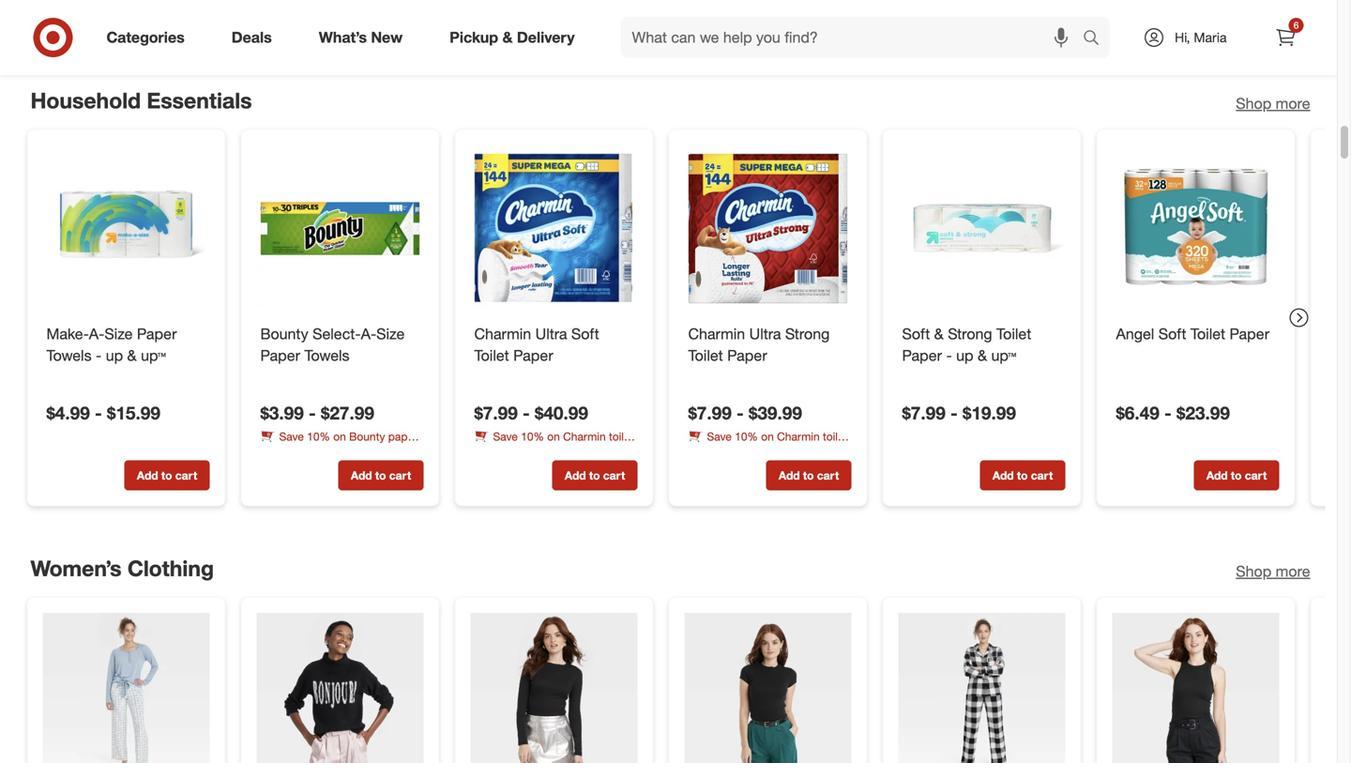 Task type: describe. For each thing, give the bounding box(es) containing it.
charmin ultra soft toilet paper
[[475, 325, 600, 365]]

$3.99
[[261, 402, 304, 424]]

angel soft toilet paper link
[[1117, 323, 1276, 345]]

shop more for household essentials
[[1237, 94, 1311, 112]]

shop more button for women's clothing
[[1237, 561, 1311, 582]]

women's
[[31, 555, 122, 582]]

pickup & delivery
[[450, 28, 575, 47]]

add for soft & strong toilet paper - up & up™
[[993, 468, 1014, 482]]

make-a-size paper towels - up & up™ link
[[46, 323, 206, 366]]

towels inside bounty select-a-size paper towels
[[305, 346, 350, 365]]

add to cart button for make-a-size paper towels - up & up™
[[124, 460, 210, 490]]

to for angel soft toilet paper
[[1232, 468, 1242, 482]]

$7.99 for $7.99 - $19.99
[[903, 402, 946, 424]]

on down $7.99 - $39.99
[[721, 445, 734, 459]]

pickup
[[450, 28, 499, 47]]

save 10% on bounty paper towels  on select items
[[261, 429, 418, 459]]

charmin ultra soft toilet paper link
[[475, 323, 634, 366]]

$40.99
[[535, 402, 588, 424]]

10% for $39.99
[[735, 429, 758, 443]]

on down $40.99
[[547, 429, 560, 443]]

save 10% on charmin toilet paper on select items button for $40.99
[[475, 428, 638, 459]]

bounty select-a-size paper towels link
[[261, 323, 420, 366]]

- for $4.99 - $15.99
[[95, 402, 102, 424]]

add for charmin ultra soft toilet paper
[[565, 468, 586, 482]]

add to cart for charmin ultra soft toilet paper
[[565, 468, 625, 482]]

charmin inside charmin ultra strong toilet paper
[[689, 325, 746, 343]]

categories
[[107, 28, 185, 47]]

& up $7.99 - $19.99 at the bottom right
[[935, 325, 944, 343]]

search
[[1075, 30, 1120, 48]]

bounty inside save 10% on bounty paper towels  on select items
[[349, 429, 385, 443]]

save 10% on charmin toilet paper on select items button for $39.99
[[689, 428, 852, 459]]

angel
[[1117, 325, 1155, 343]]

paper for $7.99 - $40.99
[[475, 445, 504, 459]]

ultra for $40.99
[[536, 325, 567, 343]]

towels inside make-a-size paper towels - up & up™
[[46, 346, 92, 365]]

strong for &
[[948, 325, 993, 343]]

charmin inside the charmin ultra soft toilet paper
[[475, 325, 532, 343]]

shop for household essentials
[[1237, 94, 1272, 112]]

size inside make-a-size paper towels - up & up™
[[105, 325, 133, 343]]

toilet for $7.99 - $39.99
[[823, 429, 848, 443]]

hi,
[[1175, 29, 1191, 46]]

10% for $40.99
[[521, 429, 544, 443]]

on down $39.99 at the bottom right
[[762, 429, 774, 443]]

ultra for $39.99
[[750, 325, 781, 343]]

toilet for charmin ultra strong toilet paper
[[689, 346, 723, 365]]

10% for $27.99
[[307, 429, 330, 443]]

delivery
[[517, 28, 575, 47]]

toilet for $7.99 - $40.99
[[609, 429, 634, 443]]

- for $3.99 - $27.99
[[309, 402, 316, 424]]

add for angel soft toilet paper
[[1207, 468, 1228, 482]]

select for $40.99
[[523, 445, 553, 459]]

- inside soft & strong toilet paper - up & up™
[[947, 346, 953, 365]]

$39.99
[[749, 402, 803, 424]]

maria
[[1194, 29, 1227, 46]]

categories link
[[91, 17, 208, 58]]

add to cart for angel soft toilet paper
[[1207, 468, 1267, 482]]

essentials
[[147, 87, 252, 113]]

add for bounty select-a-size paper towels
[[351, 468, 372, 482]]

$3.99 - $27.99
[[261, 402, 374, 424]]

add to cart button for bounty select-a-size paper towels
[[338, 460, 424, 490]]

paper for charmin ultra soft toilet paper
[[514, 346, 554, 365]]

bounty select-a-size paper towels
[[261, 325, 405, 365]]

$19.99
[[963, 402, 1017, 424]]

charmin down $39.99 at the bottom right
[[777, 429, 820, 443]]

add for charmin ultra strong toilet paper
[[779, 468, 800, 482]]

paper up $23.99 at right
[[1230, 325, 1270, 343]]

& inside pickup & delivery link
[[503, 28, 513, 47]]

save 10% on bounty paper towels  on select items button
[[261, 428, 424, 459]]

to for charmin ultra strong toilet paper
[[803, 468, 814, 482]]

save 10% on charmin toilet paper on select items for $40.99
[[475, 429, 634, 459]]

toilet right angel
[[1191, 325, 1226, 343]]

$7.99 - $40.99
[[475, 402, 588, 424]]

hi, maria
[[1175, 29, 1227, 46]]

$7.99 - $39.99
[[689, 402, 803, 424]]

on right towels
[[296, 445, 309, 459]]

$23.99
[[1177, 402, 1231, 424]]

cart for charmin ultra strong toilet paper
[[817, 468, 839, 482]]

on down $27.99
[[333, 429, 346, 443]]

to for soft & strong toilet paper - up & up™
[[1018, 468, 1028, 482]]

deals link
[[216, 17, 295, 58]]

$27.99
[[321, 402, 374, 424]]

$7.99 - $19.99
[[903, 402, 1017, 424]]

add to cart button for soft & strong toilet paper - up & up™
[[981, 460, 1066, 490]]

select for $39.99
[[737, 445, 767, 459]]

charmin ultra strong toilet paper link
[[689, 323, 848, 366]]

6
[[1294, 19, 1299, 31]]

search button
[[1075, 17, 1120, 62]]

make-
[[46, 325, 89, 343]]

What can we help you find? suggestions appear below search field
[[621, 17, 1088, 58]]

to for make-a-size paper towels - up & up™
[[161, 468, 172, 482]]

more for household essentials
[[1276, 94, 1311, 112]]

size inside bounty select-a-size paper towels
[[377, 325, 405, 343]]



Task type: locate. For each thing, give the bounding box(es) containing it.
$7.99 left '$19.99'
[[903, 402, 946, 424]]

1 ultra from the left
[[536, 325, 567, 343]]

up up $4.99 - $15.99
[[106, 346, 123, 365]]

soft & strong toilet paper - up & up™ link
[[903, 323, 1062, 366]]

up™ inside make-a-size paper towels - up & up™
[[141, 346, 166, 365]]

0 horizontal spatial $7.99
[[475, 402, 518, 424]]

2 shop more button from the top
[[1237, 561, 1311, 582]]

save 10% on charmin toilet paper on select items button down $40.99
[[475, 428, 638, 459]]

6 add to cart from the left
[[1207, 468, 1267, 482]]

toilet up $7.99 - $40.99
[[475, 346, 509, 365]]

2 cart from the left
[[389, 468, 411, 482]]

paper up $7.99 - $40.99
[[514, 346, 554, 365]]

strong inside charmin ultra strong toilet paper
[[786, 325, 830, 343]]

toilet inside soft & strong toilet paper - up & up™
[[997, 325, 1032, 343]]

- for $7.99 - $39.99
[[737, 402, 744, 424]]

2 up from the left
[[957, 346, 974, 365]]

add to cart button for charmin ultra soft toilet paper
[[552, 460, 638, 490]]

& right 'pickup'
[[503, 28, 513, 47]]

1 vertical spatial more
[[1276, 562, 1311, 580]]

2 add to cart button from the left
[[338, 460, 424, 490]]

2 add to cart from the left
[[351, 468, 411, 482]]

size right select-
[[377, 325, 405, 343]]

0 vertical spatial more
[[1276, 94, 1311, 112]]

up for $19.99
[[957, 346, 974, 365]]

items down $39.99 at the bottom right
[[770, 445, 798, 459]]

cart for angel soft toilet paper
[[1246, 468, 1267, 482]]

0 horizontal spatial strong
[[786, 325, 830, 343]]

& inside make-a-size paper towels - up & up™
[[127, 346, 137, 365]]

save down $7.99 - $40.99
[[493, 429, 518, 443]]

paper up $15.99
[[137, 325, 177, 343]]

paper for charmin ultra strong toilet paper
[[728, 346, 768, 365]]

add down $15.99
[[137, 468, 158, 482]]

pickup & delivery link
[[434, 17, 598, 58]]

soft & strong toilet paper - up & up™ image
[[899, 145, 1066, 312], [899, 145, 1066, 312]]

save 10% on charmin toilet paper on select items for $39.99
[[689, 429, 848, 459]]

10% inside save 10% on bounty paper towels  on select items
[[307, 429, 330, 443]]

add down $40.99
[[565, 468, 586, 482]]

10% down $3.99 - $27.99
[[307, 429, 330, 443]]

up™
[[141, 346, 166, 365], [992, 346, 1017, 365]]

size
[[105, 325, 133, 343], [377, 325, 405, 343]]

paper
[[388, 429, 418, 443], [475, 445, 504, 459], [689, 445, 718, 459]]

2 horizontal spatial paper
[[689, 445, 718, 459]]

2 save 10% on charmin toilet paper on select items from the left
[[689, 429, 848, 459]]

6 add from the left
[[1207, 468, 1228, 482]]

1 horizontal spatial strong
[[948, 325, 993, 343]]

toilet for soft & strong toilet paper - up & up™
[[997, 325, 1032, 343]]

towels
[[261, 445, 293, 459]]

0 horizontal spatial items
[[345, 445, 373, 459]]

10%
[[307, 429, 330, 443], [521, 429, 544, 443], [735, 429, 758, 443]]

1 select from the left
[[312, 445, 342, 459]]

add to cart button down $40.99
[[552, 460, 638, 490]]

2 to from the left
[[375, 468, 386, 482]]

5 cart from the left
[[1031, 468, 1053, 482]]

2 horizontal spatial $7.99
[[903, 402, 946, 424]]

towels down select-
[[305, 346, 350, 365]]

1 a- from the left
[[89, 325, 105, 343]]

paper
[[137, 325, 177, 343], [1230, 325, 1270, 343], [261, 346, 300, 365], [514, 346, 554, 365], [728, 346, 768, 365], [903, 346, 943, 365]]

1 strong from the left
[[786, 325, 830, 343]]

0 horizontal spatial select
[[312, 445, 342, 459]]

toilet inside charmin ultra strong toilet paper
[[689, 346, 723, 365]]

a-
[[89, 325, 105, 343], [361, 325, 377, 343]]

1 vertical spatial shop
[[1237, 562, 1272, 580]]

paper up $7.99 - $39.99
[[728, 346, 768, 365]]

2 soft from the left
[[903, 325, 931, 343]]

1 horizontal spatial bounty
[[349, 429, 385, 443]]

- right $3.99
[[309, 402, 316, 424]]

save for $27.99
[[279, 429, 304, 443]]

$7.99
[[475, 402, 518, 424], [689, 402, 732, 424], [903, 402, 946, 424]]

10% down $7.99 - $40.99
[[521, 429, 544, 443]]

make-a-size paper towels - up & up™
[[46, 325, 177, 365]]

add to cart button down '$19.99'
[[981, 460, 1066, 490]]

up™ for $7.99 - $19.99
[[992, 346, 1017, 365]]

women's crewneck graphic pullover sweater - a new day™ image
[[257, 613, 424, 763], [257, 613, 424, 763]]

toilet up $7.99 - $39.99
[[689, 346, 723, 365]]

1 towels from the left
[[46, 346, 92, 365]]

soft right angel
[[1159, 325, 1187, 343]]

paper for soft & strong toilet paper - up & up™
[[903, 346, 943, 365]]

0 horizontal spatial up
[[106, 346, 123, 365]]

- for $7.99 - $19.99
[[951, 402, 958, 424]]

1 add from the left
[[137, 468, 158, 482]]

save
[[279, 429, 304, 443], [493, 429, 518, 443], [707, 429, 732, 443]]

cart for soft & strong toilet paper - up & up™
[[1031, 468, 1053, 482]]

add to cart button for charmin ultra strong toilet paper
[[766, 460, 852, 490]]

ultra inside the charmin ultra soft toilet paper
[[536, 325, 567, 343]]

- left $39.99 at the bottom right
[[737, 402, 744, 424]]

1 save 10% on charmin toilet paper on select items button from the left
[[475, 428, 638, 459]]

toilet inside the charmin ultra soft toilet paper
[[475, 346, 509, 365]]

0 vertical spatial shop more
[[1237, 94, 1311, 112]]

add down '$19.99'
[[993, 468, 1014, 482]]

add to cart for make-a-size paper towels - up & up™
[[137, 468, 197, 482]]

1 horizontal spatial toilet
[[823, 429, 848, 443]]

$7.99 left $40.99
[[475, 402, 518, 424]]

1 horizontal spatial save
[[493, 429, 518, 443]]

add for make-a-size paper towels - up & up™
[[137, 468, 158, 482]]

items
[[345, 445, 373, 459], [556, 445, 584, 459], [770, 445, 798, 459]]

on down $7.99 - $40.99
[[507, 445, 520, 459]]

add down $39.99 at the bottom right
[[779, 468, 800, 482]]

2 add from the left
[[351, 468, 372, 482]]

paper for $7.99 - $39.99
[[689, 445, 718, 459]]

3 cart from the left
[[603, 468, 625, 482]]

clothing
[[128, 555, 214, 582]]

select
[[312, 445, 342, 459], [523, 445, 553, 459], [737, 445, 767, 459]]

2 save from the left
[[493, 429, 518, 443]]

1 horizontal spatial save 10% on charmin toilet paper on select items button
[[689, 428, 852, 459]]

add to cart button down $39.99 at the bottom right
[[766, 460, 852, 490]]

2 save 10% on charmin toilet paper on select items button from the left
[[689, 428, 852, 459]]

angel soft toilet paper image
[[1113, 145, 1280, 312], [1113, 145, 1280, 312]]

2 more from the top
[[1276, 562, 1311, 580]]

up up $7.99 - $19.99 at the bottom right
[[957, 346, 974, 365]]

strong up $39.99 at the bottom right
[[786, 325, 830, 343]]

paper inside bounty select-a-size paper towels
[[261, 346, 300, 365]]

0 horizontal spatial 10%
[[307, 429, 330, 443]]

up for $15.99
[[106, 346, 123, 365]]

up™ up '$19.99'
[[992, 346, 1017, 365]]

deals
[[232, 28, 272, 47]]

save 10% on charmin toilet paper on select items button down $39.99 at the bottom right
[[689, 428, 852, 459]]

save for $39.99
[[707, 429, 732, 443]]

to
[[161, 468, 172, 482], [375, 468, 386, 482], [589, 468, 600, 482], [803, 468, 814, 482], [1018, 468, 1028, 482], [1232, 468, 1242, 482]]

household essentials
[[31, 87, 252, 113]]

up™ for $4.99 - $15.99
[[141, 346, 166, 365]]

& up '$19.99'
[[978, 346, 988, 365]]

size right "make-"
[[105, 325, 133, 343]]

add to cart button down the save 10% on bounty paper towels  on select items button
[[338, 460, 424, 490]]

3 items from the left
[[770, 445, 798, 459]]

- left '$19.99'
[[951, 402, 958, 424]]

1 horizontal spatial paper
[[475, 445, 504, 459]]

toilet
[[997, 325, 1032, 343], [1191, 325, 1226, 343], [475, 346, 509, 365], [689, 346, 723, 365]]

3 to from the left
[[589, 468, 600, 482]]

add to cart down $40.99
[[565, 468, 625, 482]]

3 save from the left
[[707, 429, 732, 443]]

1 add to cart button from the left
[[124, 460, 210, 490]]

what's new link
[[303, 17, 426, 58]]

a- inside make-a-size paper towels - up & up™
[[89, 325, 105, 343]]

save inside save 10% on bounty paper towels  on select items
[[279, 429, 304, 443]]

select down $3.99 - $27.99
[[312, 445, 342, 459]]

add to cart button down $23.99 at right
[[1195, 460, 1280, 490]]

paper inside the charmin ultra soft toilet paper
[[514, 346, 554, 365]]

women's henley gift pajama set - stars above™ image
[[43, 613, 210, 763], [43, 613, 210, 763]]

2 ultra from the left
[[750, 325, 781, 343]]

strong
[[786, 325, 830, 343], [948, 325, 993, 343]]

items inside save 10% on bounty paper towels  on select items
[[345, 445, 373, 459]]

1 vertical spatial shop more button
[[1237, 561, 1311, 582]]

paper inside soft & strong toilet paper - up & up™
[[903, 346, 943, 365]]

0 horizontal spatial paper
[[388, 429, 418, 443]]

0 horizontal spatial up™
[[141, 346, 166, 365]]

bounty left select-
[[261, 325, 309, 343]]

what's new
[[319, 28, 403, 47]]

- right $4.99
[[95, 402, 102, 424]]

bounty
[[261, 325, 309, 343], [349, 429, 385, 443]]

charmin up $7.99 - $39.99
[[689, 325, 746, 343]]

cart for bounty select-a-size paper towels
[[389, 468, 411, 482]]

paper up $3.99
[[261, 346, 300, 365]]

2 10% from the left
[[521, 429, 544, 443]]

bounty select-a-size paper towels image
[[257, 145, 424, 312], [257, 145, 424, 312]]

items down $27.99
[[345, 445, 373, 459]]

$4.99 - $15.99
[[46, 402, 160, 424]]

2 a- from the left
[[361, 325, 377, 343]]

$7.99 left $39.99 at the bottom right
[[689, 402, 732, 424]]

- left $40.99
[[523, 402, 530, 424]]

soft inside soft & strong toilet paper - up & up™
[[903, 325, 931, 343]]

more
[[1276, 94, 1311, 112], [1276, 562, 1311, 580]]

paper inside save 10% on bounty paper towels  on select items
[[388, 429, 418, 443]]

paper for bounty select-a-size paper towels
[[261, 346, 300, 365]]

soft & strong toilet paper - up & up™
[[903, 325, 1032, 365]]

&
[[503, 28, 513, 47], [935, 325, 944, 343], [127, 346, 137, 365], [978, 346, 988, 365]]

0 vertical spatial shop
[[1237, 94, 1272, 112]]

strong inside soft & strong toilet paper - up & up™
[[948, 325, 993, 343]]

up inside soft & strong toilet paper - up & up™
[[957, 346, 974, 365]]

1 $7.99 from the left
[[475, 402, 518, 424]]

1 horizontal spatial 10%
[[521, 429, 544, 443]]

more for women's clothing
[[1276, 562, 1311, 580]]

toilet up '$19.99'
[[997, 325, 1032, 343]]

cart
[[175, 468, 197, 482], [389, 468, 411, 482], [603, 468, 625, 482], [817, 468, 839, 482], [1031, 468, 1053, 482], [1246, 468, 1267, 482]]

save 10% on charmin toilet paper on select items button
[[475, 428, 638, 459], [689, 428, 852, 459]]

a- up $27.99
[[361, 325, 377, 343]]

3 add to cart button from the left
[[552, 460, 638, 490]]

2 up™ from the left
[[992, 346, 1017, 365]]

0 horizontal spatial save 10% on charmin toilet paper on select items button
[[475, 428, 638, 459]]

save 10% on charmin toilet paper on select items down $40.99
[[475, 429, 634, 459]]

1 save from the left
[[279, 429, 304, 443]]

save for $40.99
[[493, 429, 518, 443]]

towels down "make-"
[[46, 346, 92, 365]]

charmin up $7.99 - $40.99
[[475, 325, 532, 343]]

women's short sleeve slim fit ribbed t-shirt - a new day™ image
[[685, 613, 852, 763], [685, 613, 852, 763]]

paper inside charmin ultra strong toilet paper
[[728, 346, 768, 365]]

3 add to cart from the left
[[565, 468, 625, 482]]

new
[[371, 28, 403, 47]]

5 add to cart button from the left
[[981, 460, 1066, 490]]

$6.49
[[1117, 402, 1160, 424]]

6 add to cart button from the left
[[1195, 460, 1280, 490]]

toilet for charmin ultra soft toilet paper
[[475, 346, 509, 365]]

1 shop from the top
[[1237, 94, 1272, 112]]

2 size from the left
[[377, 325, 405, 343]]

soft up $7.99 - $19.99 at the bottom right
[[903, 325, 931, 343]]

- for $6.49 - $23.99
[[1165, 402, 1172, 424]]

2 horizontal spatial 10%
[[735, 429, 758, 443]]

add to cart for bounty select-a-size paper towels
[[351, 468, 411, 482]]

items for $7.99 - $40.99
[[556, 445, 584, 459]]

up
[[106, 346, 123, 365], [957, 346, 974, 365]]

ultra up $39.99 at the bottom right
[[750, 325, 781, 343]]

$7.99 for $7.99 - $40.99
[[475, 402, 518, 424]]

10% down $7.99 - $39.99
[[735, 429, 758, 443]]

& up $15.99
[[127, 346, 137, 365]]

items down $40.99
[[556, 445, 584, 459]]

cart for charmin ultra soft toilet paper
[[603, 468, 625, 482]]

3 add from the left
[[565, 468, 586, 482]]

add to cart down $23.99 at right
[[1207, 468, 1267, 482]]

items for $3.99 - $27.99
[[345, 445, 373, 459]]

women's long sleeve slim fit crewneck t-shirt - a new day™ image
[[471, 613, 638, 763], [471, 613, 638, 763]]

charmin down $40.99
[[563, 429, 606, 443]]

0 horizontal spatial save 10% on charmin toilet paper on select items
[[475, 429, 634, 459]]

charmin
[[475, 325, 532, 343], [689, 325, 746, 343], [563, 429, 606, 443], [777, 429, 820, 443]]

1 horizontal spatial select
[[523, 445, 553, 459]]

2 horizontal spatial soft
[[1159, 325, 1187, 343]]

save 10% on charmin toilet paper on select items
[[475, 429, 634, 459], [689, 429, 848, 459]]

1 save 10% on charmin toilet paper on select items from the left
[[475, 429, 634, 459]]

- for $7.99 - $40.99
[[523, 402, 530, 424]]

women's flannel pajama set - stars above™ image
[[899, 613, 1066, 763], [899, 613, 1066, 763]]

bounty inside bounty select-a-size paper towels
[[261, 325, 309, 343]]

cart for make-a-size paper towels - up & up™
[[175, 468, 197, 482]]

0 horizontal spatial soft
[[572, 325, 600, 343]]

0 horizontal spatial towels
[[46, 346, 92, 365]]

2 horizontal spatial select
[[737, 445, 767, 459]]

shop more button
[[1237, 93, 1311, 114], [1237, 561, 1311, 582]]

1 horizontal spatial up™
[[992, 346, 1017, 365]]

4 add to cart from the left
[[779, 468, 839, 482]]

6 to from the left
[[1232, 468, 1242, 482]]

$6.49 - $23.99
[[1117, 402, 1231, 424]]

up™ inside soft & strong toilet paper - up & up™
[[992, 346, 1017, 365]]

toilet
[[609, 429, 634, 443], [823, 429, 848, 443]]

soft
[[572, 325, 600, 343], [903, 325, 931, 343], [1159, 325, 1187, 343]]

up™ up $15.99
[[141, 346, 166, 365]]

4 add from the left
[[779, 468, 800, 482]]

1 shop more from the top
[[1237, 94, 1311, 112]]

select down $7.99 - $39.99
[[737, 445, 767, 459]]

$15.99
[[107, 402, 160, 424]]

3 soft from the left
[[1159, 325, 1187, 343]]

to for bounty select-a-size paper towels
[[375, 468, 386, 482]]

- inside make-a-size paper towels - up & up™
[[96, 346, 102, 365]]

shop more for women's clothing
[[1237, 562, 1311, 580]]

2 select from the left
[[523, 445, 553, 459]]

1 up from the left
[[106, 346, 123, 365]]

1 horizontal spatial size
[[377, 325, 405, 343]]

0 horizontal spatial save
[[279, 429, 304, 443]]

1 cart from the left
[[175, 468, 197, 482]]

make-a-size paper towels - up & up™ image
[[43, 145, 210, 312], [43, 145, 210, 312]]

add
[[137, 468, 158, 482], [351, 468, 372, 482], [565, 468, 586, 482], [779, 468, 800, 482], [993, 468, 1014, 482], [1207, 468, 1228, 482]]

0 vertical spatial bounty
[[261, 325, 309, 343]]

1 horizontal spatial ultra
[[750, 325, 781, 343]]

to for charmin ultra soft toilet paper
[[589, 468, 600, 482]]

items for $7.99 - $39.99
[[770, 445, 798, 459]]

select-
[[313, 325, 361, 343]]

6 link
[[1266, 17, 1307, 58]]

2 towels from the left
[[305, 346, 350, 365]]

1 add to cart from the left
[[137, 468, 197, 482]]

2 strong from the left
[[948, 325, 993, 343]]

save 10% on charmin toilet paper on select items down $39.99 at the bottom right
[[689, 429, 848, 459]]

add to cart for charmin ultra strong toilet paper
[[779, 468, 839, 482]]

1 more from the top
[[1276, 94, 1311, 112]]

0 horizontal spatial ultra
[[536, 325, 567, 343]]

shop
[[1237, 94, 1272, 112], [1237, 562, 1272, 580]]

1 horizontal spatial $7.99
[[689, 402, 732, 424]]

add to cart for soft & strong toilet paper - up & up™
[[993, 468, 1053, 482]]

6 cart from the left
[[1246, 468, 1267, 482]]

add to cart button
[[124, 460, 210, 490], [338, 460, 424, 490], [552, 460, 638, 490], [766, 460, 852, 490], [981, 460, 1066, 490], [1195, 460, 1280, 490]]

ultra
[[536, 325, 567, 343], [750, 325, 781, 343]]

- up $4.99 - $15.99
[[96, 346, 102, 365]]

add to cart
[[137, 468, 197, 482], [351, 468, 411, 482], [565, 468, 625, 482], [779, 468, 839, 482], [993, 468, 1053, 482], [1207, 468, 1267, 482]]

3 $7.99 from the left
[[903, 402, 946, 424]]

4 add to cart button from the left
[[766, 460, 852, 490]]

ultra inside charmin ultra strong toilet paper
[[750, 325, 781, 343]]

angel soft toilet paper
[[1117, 325, 1270, 343]]

2 horizontal spatial items
[[770, 445, 798, 459]]

0 horizontal spatial a-
[[89, 325, 105, 343]]

0 horizontal spatial size
[[105, 325, 133, 343]]

add to cart down '$19.99'
[[993, 468, 1053, 482]]

soft up $40.99
[[572, 325, 600, 343]]

add to cart down $15.99
[[137, 468, 197, 482]]

2 items from the left
[[556, 445, 584, 459]]

strong up $7.99 - $19.99 at the bottom right
[[948, 325, 993, 343]]

paper inside make-a-size paper towels - up & up™
[[137, 325, 177, 343]]

5 add to cart from the left
[[993, 468, 1053, 482]]

charmin ultra strong toilet paper image
[[685, 145, 852, 312], [685, 145, 852, 312]]

1 horizontal spatial save 10% on charmin toilet paper on select items
[[689, 429, 848, 459]]

$4.99
[[46, 402, 90, 424]]

2 shop from the top
[[1237, 562, 1272, 580]]

1 horizontal spatial soft
[[903, 325, 931, 343]]

shop more
[[1237, 94, 1311, 112], [1237, 562, 1311, 580]]

0 vertical spatial shop more button
[[1237, 93, 1311, 114]]

add to cart button for angel soft toilet paper
[[1195, 460, 1280, 490]]

charmin ultra strong toilet paper
[[689, 325, 830, 365]]

2 toilet from the left
[[823, 429, 848, 443]]

ultra up $40.99
[[536, 325, 567, 343]]

1 toilet from the left
[[609, 429, 634, 443]]

2 shop more from the top
[[1237, 562, 1311, 580]]

2 $7.99 from the left
[[689, 402, 732, 424]]

women's slim fit ribbed high neck tank top - a new day™ image
[[1113, 613, 1280, 763], [1113, 613, 1280, 763]]

a- up $4.99 - $15.99
[[89, 325, 105, 343]]

paper up $7.99 - $19.99 at the bottom right
[[903, 346, 943, 365]]

1 horizontal spatial items
[[556, 445, 584, 459]]

1 up™ from the left
[[141, 346, 166, 365]]

3 select from the left
[[737, 445, 767, 459]]

3 10% from the left
[[735, 429, 758, 443]]

select down $7.99 - $40.99
[[523, 445, 553, 459]]

up inside make-a-size paper towels - up & up™
[[106, 346, 123, 365]]

towels
[[46, 346, 92, 365], [305, 346, 350, 365]]

add to cart down the save 10% on bounty paper towels  on select items button
[[351, 468, 411, 482]]

select inside save 10% on bounty paper towels  on select items
[[312, 445, 342, 459]]

4 cart from the left
[[817, 468, 839, 482]]

5 add from the left
[[993, 468, 1014, 482]]

add to cart button down $15.99
[[124, 460, 210, 490]]

2 horizontal spatial save
[[707, 429, 732, 443]]

5 to from the left
[[1018, 468, 1028, 482]]

1 soft from the left
[[572, 325, 600, 343]]

add down the save 10% on bounty paper towels  on select items button
[[351, 468, 372, 482]]

strong for ultra
[[786, 325, 830, 343]]

shop for women's clothing
[[1237, 562, 1272, 580]]

1 vertical spatial bounty
[[349, 429, 385, 443]]

save down $7.99 - $39.99
[[707, 429, 732, 443]]

1 size from the left
[[105, 325, 133, 343]]

-
[[96, 346, 102, 365], [947, 346, 953, 365], [95, 402, 102, 424], [309, 402, 316, 424], [523, 402, 530, 424], [737, 402, 744, 424], [951, 402, 958, 424], [1165, 402, 1172, 424]]

a- inside bounty select-a-size paper towels
[[361, 325, 377, 343]]

4 to from the left
[[803, 468, 814, 482]]

shop more button for household essentials
[[1237, 93, 1311, 114]]

what's
[[319, 28, 367, 47]]

1 horizontal spatial a-
[[361, 325, 377, 343]]

add to cart down $39.99 at the bottom right
[[779, 468, 839, 482]]

charmin ultra soft toilet paper image
[[471, 145, 638, 312], [471, 145, 638, 312]]

0 horizontal spatial bounty
[[261, 325, 309, 343]]

1 vertical spatial shop more
[[1237, 562, 1311, 580]]

- right $6.49
[[1165, 402, 1172, 424]]

on
[[333, 429, 346, 443], [547, 429, 560, 443], [762, 429, 774, 443], [296, 445, 309, 459], [507, 445, 520, 459], [721, 445, 734, 459]]

$7.99 for $7.99 - $39.99
[[689, 402, 732, 424]]

1 to from the left
[[161, 468, 172, 482]]

bounty down $27.99
[[349, 429, 385, 443]]

1 10% from the left
[[307, 429, 330, 443]]

select for $27.99
[[312, 445, 342, 459]]

soft inside the charmin ultra soft toilet paper
[[572, 325, 600, 343]]

1 items from the left
[[345, 445, 373, 459]]

1 shop more button from the top
[[1237, 93, 1311, 114]]

1 horizontal spatial up
[[957, 346, 974, 365]]

0 horizontal spatial toilet
[[609, 429, 634, 443]]

household
[[31, 87, 141, 113]]

add down $23.99 at right
[[1207, 468, 1228, 482]]

1 horizontal spatial towels
[[305, 346, 350, 365]]

- up $7.99 - $19.99 at the bottom right
[[947, 346, 953, 365]]

women's clothing
[[31, 555, 214, 582]]

save up towels
[[279, 429, 304, 443]]



Task type: vqa. For each thing, say whether or not it's contained in the screenshot.


